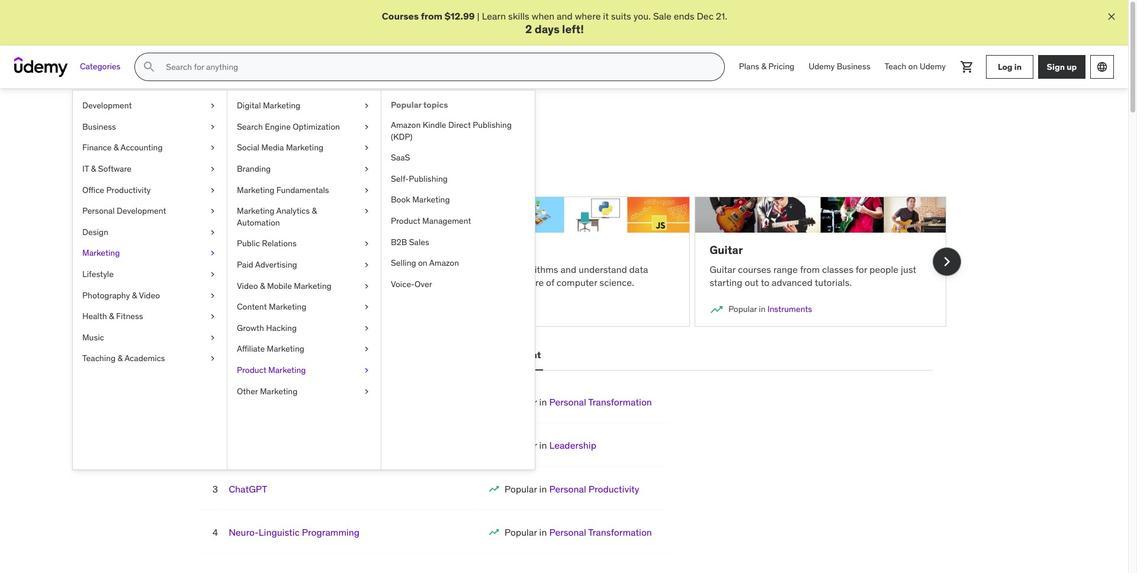 Task type: describe. For each thing, give the bounding box(es) containing it.
to inside learn to build algorithms and understand data structures at the core of computer science.
[[479, 263, 488, 275]]

sign up link
[[1039, 55, 1086, 79]]

xsmall image for search engine optimization
[[362, 121, 371, 133]]

personal development for personal development button
[[439, 349, 541, 361]]

xsmall image for business
[[208, 121, 217, 133]]

selling on amazon link
[[382, 253, 535, 274]]

teaching & academics link
[[73, 349, 227, 370]]

next image
[[938, 252, 956, 271]]

xsmall image for other marketing
[[362, 386, 371, 398]]

learning
[[244, 243, 291, 257]]

social media marketing
[[237, 142, 324, 153]]

guitar for guitar
[[710, 243, 743, 257]]

at
[[499, 277, 507, 289]]

up
[[1067, 61, 1077, 72]]

development inside button
[[263, 349, 324, 361]]

1 transformation from the top
[[588, 396, 652, 408]]

marketing inside 'element'
[[412, 195, 450, 205]]

(kdp)
[[391, 131, 413, 142]]

teach
[[316, 263, 340, 275]]

& for mobile
[[260, 281, 265, 291]]

days
[[535, 22, 560, 36]]

photography & video link
[[73, 285, 227, 306]]

sign
[[1047, 61, 1065, 72]]

in left data
[[246, 304, 252, 315]]

1 vertical spatial topics
[[336, 117, 379, 135]]

voice-
[[391, 279, 415, 290]]

in up popular in leadership
[[539, 396, 547, 408]]

when
[[532, 10, 555, 22]]

product marketing
[[237, 365, 306, 376]]

guitar for guitar courses range from classes for people just starting out to advanced tutorials.
[[710, 263, 736, 275]]

something
[[208, 151, 253, 163]]

lifestyle link
[[73, 264, 227, 285]]

popular in image for machine learning
[[196, 303, 211, 317]]

design link
[[73, 222, 227, 243]]

use
[[196, 263, 213, 275]]

ends
[[674, 10, 695, 22]]

& for fitness
[[109, 311, 114, 322]]

personal inside button
[[439, 349, 479, 361]]

1 udemy from the left
[[809, 61, 835, 72]]

udemy image
[[14, 57, 68, 77]]

probability
[[258, 263, 303, 275]]

& for video
[[132, 290, 137, 301]]

branding
[[237, 163, 271, 174]]

engine
[[265, 121, 291, 132]]

popular in image for guitar
[[710, 303, 724, 317]]

in left leadership at the bottom of the page
[[539, 440, 547, 452]]

of
[[546, 277, 555, 289]]

voice-over
[[391, 279, 432, 290]]

shopping cart with 0 items image
[[960, 60, 975, 74]]

xsmall image for marketing fundamentals
[[362, 185, 371, 196]]

business link
[[73, 117, 227, 138]]

1 horizontal spatial video
[[237, 281, 258, 291]]

product for product marketing
[[237, 365, 266, 376]]

xsmall image for office productivity
[[208, 185, 217, 196]]

amazon kindle direct publishing (kdp) link
[[382, 115, 535, 148]]

1 horizontal spatial productivity
[[589, 483, 639, 495]]

leadership
[[549, 440, 597, 452]]

21.
[[716, 10, 728, 22]]

popular up something
[[182, 117, 239, 135]]

in left instruments
[[759, 304, 766, 315]]

personal productivity link
[[549, 483, 639, 495]]

and inside learn to build algorithms and understand data structures at the core of computer science.
[[561, 263, 577, 275]]

or
[[324, 151, 332, 163]]

accounting
[[121, 142, 163, 153]]

plans & pricing
[[739, 61, 795, 72]]

optimization
[[293, 121, 340, 132]]

fundamentals
[[277, 185, 329, 195]]

xsmall image for music
[[208, 332, 217, 344]]

affiliate marketing
[[237, 344, 304, 354]]

in right log
[[1015, 61, 1022, 72]]

range
[[774, 263, 798, 275]]

paid advertising
[[237, 259, 297, 270]]

content
[[237, 302, 267, 312]]

xsmall image for it & software
[[208, 163, 217, 175]]

1 vertical spatial business
[[82, 121, 116, 132]]

1 popular in personal transformation from the top
[[505, 396, 652, 408]]

popular topics
[[391, 100, 448, 110]]

finance & accounting
[[82, 142, 163, 153]]

2 transformation from the top
[[588, 527, 652, 539]]

classes
[[822, 263, 854, 275]]

instruments link
[[768, 304, 812, 315]]

your
[[371, 151, 389, 163]]

& for accounting
[[114, 142, 119, 153]]

teaching
[[82, 353, 116, 364]]

content marketing link
[[227, 297, 381, 318]]

it & software link
[[73, 159, 227, 180]]

tutorials.
[[815, 277, 852, 289]]

$12.99
[[445, 10, 475, 22]]

health
[[82, 311, 107, 322]]

xsmall image for health & fitness
[[208, 311, 217, 323]]

xsmall image for finance & accounting
[[208, 142, 217, 154]]

design button
[[336, 341, 372, 370]]

media
[[261, 142, 284, 153]]

popular right popular in icon
[[505, 527, 537, 539]]

analytics inside carousel element
[[281, 304, 314, 315]]

automation
[[237, 217, 280, 228]]

pricing
[[769, 61, 795, 72]]

on for udemy
[[909, 61, 918, 72]]

2 cell from the top
[[505, 440, 597, 452]]

chatgpt link
[[229, 483, 267, 495]]

& inside carousel element
[[274, 304, 279, 315]]

xsmall image for personal development
[[208, 206, 217, 217]]

linguistic
[[259, 527, 300, 539]]

popular inside the product marketing 'element'
[[391, 100, 422, 110]]

just
[[901, 263, 917, 275]]

affiliate
[[237, 344, 265, 354]]

5 cell from the top
[[505, 570, 652, 573]]

learn
[[196, 277, 218, 289]]

fitness
[[116, 311, 143, 322]]

2 popular in personal transformation from the top
[[505, 527, 652, 539]]

popular in personal productivity
[[505, 483, 639, 495]]

search engine optimization link
[[227, 117, 381, 138]]

xsmall image for social media marketing
[[362, 142, 371, 154]]

popular left leadership link
[[505, 440, 537, 452]]

build
[[490, 263, 511, 275]]

training
[[276, 396, 309, 408]]

personal transformation link for 4th cell from the top of the page
[[549, 527, 652, 539]]

& inside the 'marketing analytics & automation'
[[312, 206, 317, 216]]

publishing inside amazon kindle direct publishing (kdp)
[[473, 120, 512, 130]]

from inside 'guitar courses range from classes for people just starting out to advanced tutorials.'
[[800, 263, 820, 275]]

analytics inside the 'marketing analytics & automation'
[[276, 206, 310, 216]]

sales
[[409, 237, 429, 247]]

to inside 'guitar courses range from classes for people just starting out to advanced tutorials.'
[[761, 277, 770, 289]]

close image
[[1106, 11, 1118, 23]]

carousel element
[[182, 182, 961, 341]]

xsmall image for content marketing
[[362, 302, 371, 313]]

science.
[[600, 277, 634, 289]]

1 vertical spatial and
[[242, 117, 268, 135]]

bestselling button
[[196, 341, 251, 370]]

video & mobile marketing
[[237, 281, 332, 291]]

udemy business link
[[802, 53, 878, 81]]

amazon kindle direct publishing (kdp)
[[391, 120, 512, 142]]

1 cell from the top
[[505, 396, 652, 408]]

design for design button
[[338, 349, 370, 361]]

categories button
[[73, 53, 128, 81]]

personal development link
[[73, 201, 227, 222]]

out
[[745, 277, 759, 289]]

you.
[[634, 10, 651, 22]]

marketing inside the 'marketing analytics & automation'
[[237, 206, 275, 216]]

marketing link
[[73, 243, 227, 264]]

xsmall image for branding
[[362, 163, 371, 175]]

digital marketing
[[237, 100, 301, 111]]

to up video & mobile marketing link
[[305, 263, 314, 275]]

courses from $12.99 | learn skills when and where it suits you. sale ends dec 21. 2 days left!
[[382, 10, 728, 36]]

core
[[525, 277, 544, 289]]

personal development button
[[437, 341, 543, 370]]

choose a language image
[[1097, 61, 1108, 73]]

xsmall image for marketing
[[208, 248, 217, 259]]

office
[[82, 185, 104, 195]]

existing
[[391, 151, 424, 163]]

neuro-linguistic programming
[[229, 527, 360, 539]]

teach on udemy link
[[878, 53, 953, 81]]

teach
[[885, 61, 907, 72]]

learn to build algorithms and understand data structures at the core of computer science.
[[453, 263, 648, 289]]

4 cell from the top
[[505, 527, 652, 539]]

on for amazon
[[418, 258, 428, 268]]



Task type: vqa. For each thing, say whether or not it's contained in the screenshot.
THE ACCOUNTING
yes



Task type: locate. For each thing, give the bounding box(es) containing it.
popular down popular in leadership
[[505, 483, 537, 495]]

on right selling
[[418, 258, 428, 268]]

1 horizontal spatial learn
[[453, 263, 477, 275]]

1 vertical spatial publishing
[[409, 173, 448, 184]]

personal development inside personal development button
[[439, 349, 541, 361]]

and up computer
[[561, 263, 577, 275]]

topics inside the product marketing 'element'
[[423, 100, 448, 110]]

learn to build algorithms and understand data structures at the core of computer science. link
[[438, 197, 690, 327]]

personal transformation link up leadership link
[[549, 396, 652, 408]]

popular in image down learn at left
[[196, 303, 211, 317]]

popular in personal transformation down popular in personal productivity
[[505, 527, 652, 539]]

popular in instruments
[[729, 304, 812, 315]]

xsmall image inside the finance & accounting link
[[208, 142, 217, 154]]

Search for anything text field
[[164, 57, 710, 77]]

design down growth hacking "link" at the left
[[338, 349, 370, 361]]

1 vertical spatial on
[[418, 258, 428, 268]]

& right health
[[109, 311, 114, 322]]

relations
[[262, 238, 297, 249]]

1 vertical spatial learn
[[182, 151, 206, 163]]

b2b sales
[[391, 237, 429, 247]]

0 vertical spatial analytics
[[276, 206, 310, 216]]

1 horizontal spatial udemy
[[920, 61, 946, 72]]

xsmall image for lifestyle
[[208, 269, 217, 281]]

0 horizontal spatial from
[[220, 277, 240, 289]]

xsmall image inside office productivity link
[[208, 185, 217, 196]]

advertising
[[255, 259, 297, 270]]

xsmall image inside branding link
[[362, 163, 371, 175]]

xsmall image for design
[[208, 227, 217, 238]]

2 guitar from the top
[[710, 263, 736, 275]]

topics
[[423, 100, 448, 110], [336, 117, 379, 135]]

productivity
[[106, 185, 151, 195], [589, 483, 639, 495]]

xsmall image for teaching & academics
[[208, 353, 217, 365]]

xsmall image inside personal development link
[[208, 206, 217, 217]]

1 horizontal spatial personal development
[[439, 349, 541, 361]]

machine learning
[[196, 243, 291, 257]]

xsmall image inside other marketing link
[[362, 386, 371, 398]]

popular in image
[[488, 527, 500, 539]]

skills inside courses from $12.99 | learn skills when and where it suits you. sale ends dec 21. 2 days left!
[[508, 10, 530, 22]]

design inside button
[[338, 349, 370, 361]]

0 vertical spatial publishing
[[473, 120, 512, 130]]

xsmall image inside digital marketing "link"
[[362, 100, 371, 112]]

personal transformation link
[[549, 396, 652, 408], [549, 527, 652, 539]]

2 vertical spatial and
[[561, 263, 577, 275]]

learn left something
[[182, 151, 206, 163]]

sale
[[653, 10, 672, 22]]

development link
[[73, 95, 227, 117]]

popular in data & analytics
[[215, 304, 314, 315]]

digital
[[237, 100, 261, 111]]

udemy business
[[809, 61, 871, 72]]

it
[[603, 10, 609, 22]]

0 horizontal spatial topics
[[336, 117, 379, 135]]

xsmall image inside music "link"
[[208, 332, 217, 344]]

design down office
[[82, 227, 108, 237]]

& right data
[[274, 304, 279, 315]]

chatgpt
[[229, 483, 267, 495]]

business up finance
[[82, 121, 116, 132]]

in down popular in leadership
[[539, 483, 547, 495]]

other marketing
[[237, 386, 298, 397]]

2 personal transformation link from the top
[[549, 527, 652, 539]]

selling
[[391, 258, 416, 268]]

popular in image up popular in icon
[[488, 483, 500, 495]]

1 horizontal spatial skills
[[508, 10, 530, 22]]

0 vertical spatial from
[[421, 10, 443, 22]]

business left teach
[[837, 61, 871, 72]]

0 vertical spatial on
[[909, 61, 918, 72]]

xsmall image inside social media marketing link
[[362, 142, 371, 154]]

development inside button
[[481, 349, 541, 361]]

skills up the self-publishing
[[427, 151, 448, 163]]

1 vertical spatial popular in personal transformation
[[505, 527, 652, 539]]

analytics up growth hacking "link" at the left
[[281, 304, 314, 315]]

b2b
[[391, 237, 407, 247]]

0 vertical spatial amazon
[[391, 120, 421, 130]]

dec
[[697, 10, 714, 22]]

udemy left shopping cart with 0 items image
[[920, 61, 946, 72]]

completely
[[255, 151, 302, 163]]

& left mobile
[[260, 281, 265, 291]]

to up voice-over on the left
[[409, 263, 418, 275]]

1 vertical spatial product
[[237, 365, 266, 376]]

voice-over link
[[382, 274, 535, 295]]

1 vertical spatial skills
[[427, 151, 448, 163]]

and up left!
[[557, 10, 573, 22]]

in right popular in icon
[[539, 527, 547, 539]]

product down affiliate at the left bottom
[[237, 365, 266, 376]]

from inside use statistical probability to teach computers how to learn from data.
[[220, 277, 240, 289]]

sign up
[[1047, 61, 1077, 72]]

coach
[[247, 396, 274, 408]]

0 vertical spatial design
[[82, 227, 108, 237]]

on inside the product marketing 'element'
[[418, 258, 428, 268]]

0 horizontal spatial popular in image
[[196, 303, 211, 317]]

saas link
[[382, 148, 535, 169]]

0 vertical spatial personal development
[[82, 206, 166, 216]]

xsmall image inside development link
[[208, 100, 217, 112]]

xsmall image for development
[[208, 100, 217, 112]]

udemy right pricing
[[809, 61, 835, 72]]

& inside health & fitness link
[[109, 311, 114, 322]]

data
[[630, 263, 648, 275]]

finance & accounting link
[[73, 138, 227, 159]]

0 horizontal spatial product
[[237, 365, 266, 376]]

1 vertical spatial analytics
[[281, 304, 314, 315]]

xsmall image inside video & mobile marketing link
[[362, 281, 371, 292]]

from down statistical
[[220, 277, 240, 289]]

0 horizontal spatial learn
[[182, 151, 206, 163]]

xsmall image inside health & fitness link
[[208, 311, 217, 323]]

from up the advanced
[[800, 263, 820, 275]]

other marketing link
[[227, 381, 381, 402]]

1 personal transformation link from the top
[[549, 396, 652, 408]]

xsmall image inside lifestyle link
[[208, 269, 217, 281]]

0 horizontal spatial productivity
[[106, 185, 151, 195]]

xsmall image inside growth hacking "link"
[[362, 323, 371, 334]]

teaching & academics
[[82, 353, 165, 364]]

book
[[391, 195, 410, 205]]

xsmall image inside it & software link
[[208, 163, 217, 175]]

popular up growth
[[215, 304, 244, 315]]

1 horizontal spatial business
[[837, 61, 871, 72]]

1 guitar from the top
[[710, 243, 743, 257]]

publishing right direct
[[473, 120, 512, 130]]

left!
[[562, 22, 584, 36]]

music
[[82, 332, 104, 343]]

popular and trending topics
[[182, 117, 379, 135]]

people
[[870, 263, 899, 275]]

xsmall image for paid advertising
[[362, 259, 371, 271]]

0 vertical spatial guitar
[[710, 243, 743, 257]]

xsmall image for marketing analytics & automation
[[362, 206, 371, 217]]

0 vertical spatial business
[[837, 61, 871, 72]]

marketing fundamentals link
[[227, 180, 381, 201]]

& for pricing
[[762, 61, 767, 72]]

from inside courses from $12.99 | learn skills when and where it suits you. sale ends dec 21. 2 days left!
[[421, 10, 443, 22]]

2 horizontal spatial learn
[[482, 10, 506, 22]]

xsmall image
[[362, 100, 371, 112], [362, 142, 371, 154], [208, 185, 217, 196], [362, 185, 371, 196], [208, 227, 217, 238], [208, 248, 217, 259], [362, 259, 371, 271], [208, 269, 217, 281], [362, 302, 371, 313], [208, 311, 217, 323], [208, 332, 217, 344], [362, 365, 371, 376]]

1 horizontal spatial popular in image
[[488, 483, 500, 495]]

publishing up "book marketing"
[[409, 173, 448, 184]]

1 horizontal spatial amazon
[[429, 258, 459, 268]]

& inside the finance & accounting link
[[114, 142, 119, 153]]

paid advertising link
[[227, 255, 381, 276]]

& right 'teaching'
[[118, 353, 123, 364]]

1 vertical spatial amazon
[[429, 258, 459, 268]]

learn right |
[[482, 10, 506, 22]]

design for "design" link
[[82, 227, 108, 237]]

amazon down b2b sales link
[[429, 258, 459, 268]]

learn up structures
[[453, 263, 477, 275]]

& right finance
[[114, 142, 119, 153]]

xsmall image inside teaching & academics link
[[208, 353, 217, 365]]

2 vertical spatial from
[[220, 277, 240, 289]]

0 vertical spatial productivity
[[106, 185, 151, 195]]

0 horizontal spatial video
[[139, 290, 160, 301]]

0 horizontal spatial business
[[82, 121, 116, 132]]

0 vertical spatial product
[[391, 216, 420, 226]]

popular in image
[[196, 303, 211, 317], [710, 303, 724, 317], [488, 483, 500, 495]]

personal development for personal development link
[[82, 206, 166, 216]]

computers
[[342, 263, 388, 275]]

personal
[[82, 206, 115, 216], [439, 349, 479, 361], [549, 396, 586, 408], [549, 483, 586, 495], [549, 527, 586, 539]]

0 vertical spatial popular in personal transformation
[[505, 396, 652, 408]]

skills up 2
[[508, 10, 530, 22]]

xsmall image for digital marketing
[[362, 100, 371, 112]]

from left $12.99
[[421, 10, 443, 22]]

book marketing
[[391, 195, 450, 205]]

xsmall image for video & mobile marketing
[[362, 281, 371, 292]]

courses
[[738, 263, 771, 275]]

hacking
[[266, 323, 297, 333]]

data & analytics link
[[254, 304, 314, 315]]

0 vertical spatial topics
[[423, 100, 448, 110]]

2 vertical spatial learn
[[453, 263, 477, 275]]

0 vertical spatial and
[[557, 10, 573, 22]]

2 udemy from the left
[[920, 61, 946, 72]]

& inside video & mobile marketing link
[[260, 281, 265, 291]]

the
[[509, 277, 523, 289]]

skills
[[508, 10, 530, 22], [427, 151, 448, 163]]

growth
[[237, 323, 264, 333]]

guitar
[[710, 243, 743, 257], [710, 263, 736, 275]]

& inside it & software link
[[91, 163, 96, 174]]

0 vertical spatial personal transformation link
[[549, 396, 652, 408]]

product inside 'element'
[[391, 216, 420, 226]]

courses
[[382, 10, 419, 22]]

0 horizontal spatial on
[[418, 258, 428, 268]]

1 vertical spatial productivity
[[589, 483, 639, 495]]

& down marketing fundamentals link
[[312, 206, 317, 216]]

amazon
[[391, 120, 421, 130], [429, 258, 459, 268]]

and inside courses from $12.99 | learn skills when and where it suits you. sale ends dec 21. 2 days left!
[[557, 10, 573, 22]]

1 horizontal spatial from
[[421, 10, 443, 22]]

1 vertical spatial transformation
[[588, 527, 652, 539]]

0 vertical spatial learn
[[482, 10, 506, 22]]

& right plans
[[762, 61, 767, 72]]

guitar inside 'guitar courses range from classes for people just starting out to advanced tutorials.'
[[710, 263, 736, 275]]

popular down out
[[729, 304, 757, 315]]

analytics down the fundamentals
[[276, 206, 310, 216]]

1 vertical spatial personal transformation link
[[549, 527, 652, 539]]

xsmall image for photography & video
[[208, 290, 217, 302]]

learn inside courses from $12.99 | learn skills when and where it suits you. sale ends dec 21. 2 days left!
[[482, 10, 506, 22]]

selling on amazon
[[391, 258, 459, 268]]

& for academics
[[118, 353, 123, 364]]

saas
[[391, 152, 410, 163]]

trending
[[271, 117, 333, 135]]

transformation
[[588, 396, 652, 408], [588, 527, 652, 539]]

xsmall image inside "design" link
[[208, 227, 217, 238]]

xsmall image for affiliate marketing
[[362, 344, 371, 355]]

1 vertical spatial design
[[338, 349, 370, 361]]

0 horizontal spatial design
[[82, 227, 108, 237]]

personal transformation link for first cell from the top of the page
[[549, 396, 652, 408]]

learn for learn to build algorithms and understand data structures at the core of computer science.
[[453, 263, 477, 275]]

to up structures
[[479, 263, 488, 275]]

product up b2b sales in the left of the page
[[391, 216, 420, 226]]

xsmall image inside marketing link
[[208, 248, 217, 259]]

0 horizontal spatial udemy
[[809, 61, 835, 72]]

topics up kindle
[[423, 100, 448, 110]]

other
[[237, 386, 258, 397]]

xsmall image inside photography & video link
[[208, 290, 217, 302]]

xsmall image inside public relations link
[[362, 238, 371, 250]]

1 vertical spatial from
[[800, 263, 820, 275]]

0 horizontal spatial amazon
[[391, 120, 421, 130]]

leadership link
[[549, 440, 597, 452]]

cell
[[505, 396, 652, 408], [505, 440, 597, 452], [505, 483, 639, 495], [505, 527, 652, 539], [505, 570, 652, 573]]

1 vertical spatial personal development
[[439, 349, 541, 361]]

academics
[[124, 353, 165, 364]]

xsmall image inside the search engine optimization link
[[362, 121, 371, 133]]

xsmall image inside product marketing link
[[362, 365, 371, 376]]

& right it on the left top of page
[[91, 163, 96, 174]]

product marketing element
[[381, 91, 535, 470]]

marketing analytics & automation
[[237, 206, 317, 228]]

amazon up (kdp)
[[391, 120, 421, 130]]

topics up improve
[[336, 117, 379, 135]]

video down statistical
[[237, 281, 258, 291]]

xsmall image inside marketing analytics & automation link
[[362, 206, 371, 217]]

xsmall image for growth hacking
[[362, 323, 371, 334]]

in
[[1015, 61, 1022, 72], [246, 304, 252, 315], [759, 304, 766, 315], [539, 396, 547, 408], [539, 440, 547, 452], [539, 483, 547, 495], [539, 527, 547, 539]]

& inside photography & video link
[[132, 290, 137, 301]]

learn inside learn to build algorithms and understand data structures at the core of computer science.
[[453, 263, 477, 275]]

& inside teaching & academics link
[[118, 353, 123, 364]]

xsmall image inside affiliate marketing "link"
[[362, 344, 371, 355]]

data
[[254, 304, 272, 315]]

development button
[[261, 341, 326, 370]]

|
[[477, 10, 480, 22]]

1 vertical spatial guitar
[[710, 263, 736, 275]]

xsmall image for public relations
[[362, 238, 371, 250]]

programming
[[302, 527, 360, 539]]

video down lifestyle link
[[139, 290, 160, 301]]

& for software
[[91, 163, 96, 174]]

popular in personal transformation up leadership at the bottom of the page
[[505, 396, 652, 408]]

plans & pricing link
[[732, 53, 802, 81]]

mobile
[[267, 281, 292, 291]]

product for product management
[[391, 216, 420, 226]]

personal development inside personal development link
[[82, 206, 166, 216]]

popular up popular in leadership
[[505, 396, 537, 408]]

xsmall image inside marketing fundamentals link
[[362, 185, 371, 196]]

health & fitness link
[[73, 306, 227, 327]]

1 horizontal spatial on
[[909, 61, 918, 72]]

0 vertical spatial transformation
[[588, 396, 652, 408]]

popular up (kdp)
[[391, 100, 422, 110]]

3 cell from the top
[[505, 483, 639, 495]]

0 vertical spatial skills
[[508, 10, 530, 22]]

xsmall image
[[208, 100, 217, 112], [208, 121, 217, 133], [362, 121, 371, 133], [208, 142, 217, 154], [208, 163, 217, 175], [362, 163, 371, 175], [208, 206, 217, 217], [362, 206, 371, 217], [362, 238, 371, 250], [362, 281, 371, 292], [208, 290, 217, 302], [362, 323, 371, 334], [362, 344, 371, 355], [208, 353, 217, 365], [362, 386, 371, 398]]

1 horizontal spatial topics
[[423, 100, 448, 110]]

and down the digital
[[242, 117, 268, 135]]

starting
[[710, 277, 743, 289]]

amazon inside amazon kindle direct publishing (kdp)
[[391, 120, 421, 130]]

submit search image
[[142, 60, 157, 74]]

to right out
[[761, 277, 770, 289]]

& inside plans & pricing link
[[762, 61, 767, 72]]

1 horizontal spatial design
[[338, 349, 370, 361]]

& up fitness
[[132, 290, 137, 301]]

office productivity
[[82, 185, 151, 195]]

0 horizontal spatial skills
[[427, 151, 448, 163]]

teach on udemy
[[885, 61, 946, 72]]

xsmall image for product marketing
[[362, 365, 371, 376]]

0 horizontal spatial personal development
[[82, 206, 166, 216]]

personal transformation link down personal productivity link
[[549, 527, 652, 539]]

product marketing link
[[227, 360, 381, 381]]

lifestyle
[[82, 269, 114, 280]]

learn for learn something completely new or improve your existing skills
[[182, 151, 206, 163]]

popular in image down starting
[[710, 303, 724, 317]]

1 horizontal spatial publishing
[[473, 120, 512, 130]]

on right teach
[[909, 61, 918, 72]]

xsmall image inside paid advertising link
[[362, 259, 371, 271]]

2 horizontal spatial popular in image
[[710, 303, 724, 317]]

digital marketing link
[[227, 95, 381, 117]]

0 horizontal spatial publishing
[[409, 173, 448, 184]]

log
[[998, 61, 1013, 72]]

on
[[909, 61, 918, 72], [418, 258, 428, 268]]

2 horizontal spatial from
[[800, 263, 820, 275]]

1 horizontal spatial product
[[391, 216, 420, 226]]

xsmall image inside 'business' link
[[208, 121, 217, 133]]

xsmall image inside content marketing link
[[362, 302, 371, 313]]



